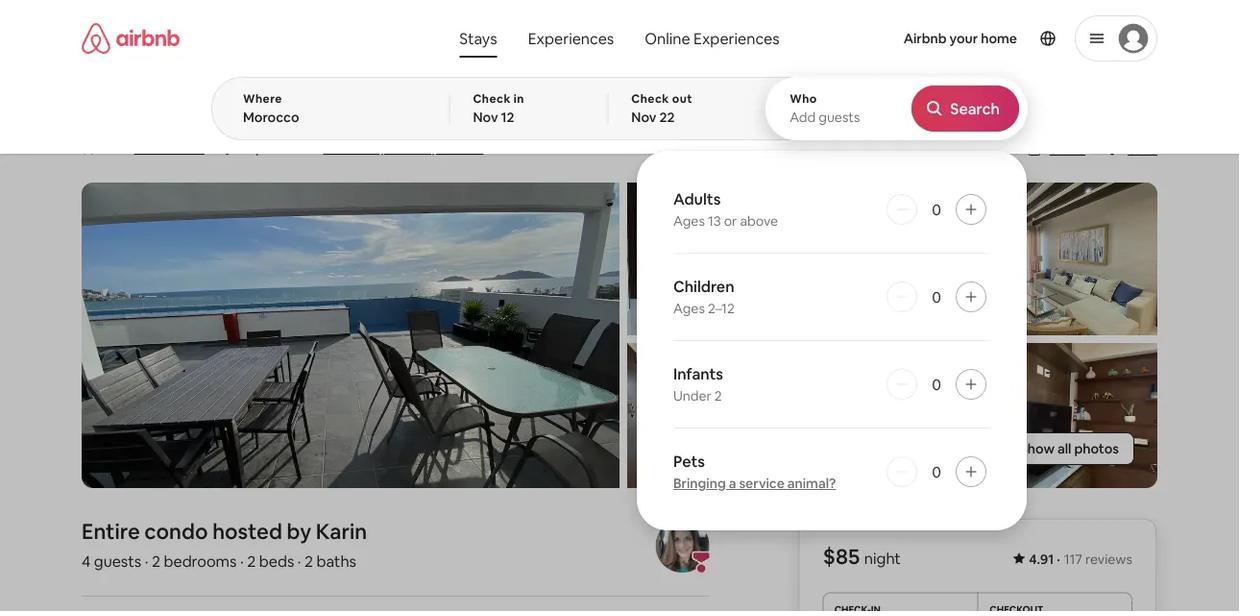 Task type: locate. For each thing, give the bounding box(es) containing it.
0 horizontal spatial 117
[[134, 139, 153, 157]]

guests right "add" in the right top of the page
[[819, 109, 861, 126]]

reviews
[[156, 139, 205, 157], [1086, 551, 1133, 568]]

a left service
[[729, 475, 736, 492]]

your
[[950, 30, 978, 47]]

check
[[473, 91, 511, 106], [632, 91, 669, 106]]

share
[[1050, 140, 1086, 158]]

modern apartment with a pool, 200m on the boardwalk image 2 image
[[627, 183, 889, 335]]

ages down adults
[[674, 212, 705, 230]]

ages
[[674, 212, 705, 230], [674, 300, 705, 317]]

karin is a superhost. learn more about karin. image
[[656, 519, 709, 573], [656, 519, 709, 573]]

infants under 2
[[674, 364, 724, 405]]

baths
[[317, 551, 356, 571]]

nov inside check in nov 12
[[473, 109, 498, 126]]

2 down condo
[[152, 551, 160, 571]]

1 experiences from the left
[[528, 28, 614, 48]]

check up "22"
[[632, 91, 669, 106]]

a up sinaloa,
[[402, 98, 416, 130]]

boardwalk
[[639, 98, 763, 130]]

1 0 from the top
[[932, 199, 942, 219]]

hosted
[[212, 518, 282, 545]]

0 horizontal spatial reviews
[[156, 139, 205, 157]]

a
[[402, 98, 416, 130], [729, 475, 736, 492]]

1 vertical spatial 117
[[1064, 551, 1083, 568]]

3 0 from the top
[[932, 374, 942, 394]]

117 reviews button
[[134, 138, 205, 158]]

check up 12
[[473, 91, 511, 106]]

1 check from the left
[[473, 91, 511, 106]]

2 0 from the top
[[932, 287, 942, 307]]

entire
[[82, 518, 140, 545]]

children ages 2–12
[[674, 276, 735, 317]]

check inside the check out nov 22
[[632, 91, 669, 106]]

0 horizontal spatial check
[[473, 91, 511, 106]]

0 for pets
[[932, 462, 942, 481]]

1 nov from the left
[[473, 109, 498, 126]]

· inside · mazatlán, sinaloa, mexico
[[312, 140, 316, 160]]

0 vertical spatial ages
[[674, 212, 705, 230]]

guests inside entire condo hosted by karin 4 guests · 2 bedrooms · 2 beds · 2 baths
[[94, 551, 141, 571]]

save button
[[1097, 133, 1166, 165]]

0 horizontal spatial 4.91
[[99, 139, 124, 157]]

0
[[932, 199, 942, 219], [932, 287, 942, 307], [932, 374, 942, 394], [932, 462, 942, 481]]

None search field
[[211, 0, 1028, 530]]

ages inside children ages 2–12
[[674, 300, 705, 317]]

󰀃
[[224, 139, 231, 157]]

superhost
[[241, 139, 304, 157]]

nov left "22"
[[632, 109, 657, 126]]

what can we help you find? tab list
[[444, 19, 630, 58]]

0 for infants
[[932, 374, 942, 394]]

nov left 12
[[473, 109, 498, 126]]

children
[[674, 276, 735, 296]]

experiences right online
[[694, 28, 780, 48]]

on
[[558, 98, 588, 130]]

1 ages from the top
[[674, 212, 705, 230]]

1 horizontal spatial a
[[729, 475, 736, 492]]

nov inside the check out nov 22
[[632, 109, 657, 126]]

13
[[708, 212, 721, 230]]

1 horizontal spatial experiences
[[694, 28, 780, 48]]

adults ages 13 or above
[[674, 189, 778, 230]]

4.91
[[99, 139, 124, 157], [1029, 551, 1054, 568]]

guests down entire
[[94, 551, 141, 571]]

0 horizontal spatial nov
[[473, 109, 498, 126]]

tab panel containing adults
[[211, 77, 1028, 530]]

2 nov from the left
[[632, 109, 657, 126]]

tab panel
[[211, 77, 1028, 530]]

1 vertical spatial ages
[[674, 300, 705, 317]]

mazatlán,
[[323, 139, 384, 157]]

service
[[739, 475, 785, 492]]

117
[[134, 139, 153, 157], [1064, 551, 1083, 568]]

show all photos button
[[982, 433, 1135, 465]]

ages inside adults ages 13 or above
[[674, 212, 705, 230]]

1 vertical spatial 4.91
[[1029, 551, 1054, 568]]

1 vertical spatial 4.91 · 117 reviews
[[1029, 551, 1133, 568]]

experiences
[[528, 28, 614, 48], [694, 28, 780, 48]]

·
[[127, 139, 130, 157], [212, 140, 216, 160], [312, 140, 316, 160], [1057, 551, 1061, 568], [145, 551, 148, 571], [240, 551, 244, 571], [298, 551, 301, 571]]

0 for children
[[932, 287, 942, 307]]

none search field containing stays
[[211, 0, 1028, 530]]

home
[[981, 30, 1018, 47]]

who add guests
[[790, 91, 861, 126]]

22
[[660, 109, 675, 126]]

0 horizontal spatial 4.91 · 117 reviews
[[99, 139, 205, 157]]

experiences up on
[[528, 28, 614, 48]]

2 right under
[[715, 387, 722, 405]]

1 vertical spatial a
[[729, 475, 736, 492]]

2 ages from the top
[[674, 300, 705, 317]]

ages for children
[[674, 300, 705, 317]]

show all photos
[[1020, 440, 1119, 458]]

0 horizontal spatial guests
[[94, 551, 141, 571]]

0 vertical spatial 4.91
[[99, 139, 124, 157]]

2 check from the left
[[632, 91, 669, 106]]

2 inside infants under 2
[[715, 387, 722, 405]]

by karin
[[287, 518, 367, 545]]

1 vertical spatial guests
[[94, 551, 141, 571]]

modern apartment with a pool, 200m on the boardwalk image 1 image
[[82, 183, 620, 488]]

check for 22
[[632, 91, 669, 106]]

1 horizontal spatial nov
[[632, 109, 657, 126]]

0 horizontal spatial experiences
[[528, 28, 614, 48]]

4 0 from the top
[[932, 462, 942, 481]]

where
[[243, 91, 282, 106]]

or
[[724, 212, 737, 230]]

0 vertical spatial reviews
[[156, 139, 205, 157]]

online experiences link
[[630, 19, 795, 58]]

2 left baths
[[305, 551, 313, 571]]

1 horizontal spatial 4.91 · 117 reviews
[[1029, 551, 1133, 568]]

guests
[[819, 109, 861, 126], [94, 551, 141, 571]]

ages down children
[[674, 300, 705, 317]]

mexico
[[438, 139, 484, 157]]

1 horizontal spatial 4.91
[[1029, 551, 1054, 568]]

1 horizontal spatial reviews
[[1086, 551, 1133, 568]]

Where field
[[243, 109, 418, 126]]

2
[[715, 387, 722, 405], [152, 551, 160, 571], [247, 551, 256, 571], [305, 551, 313, 571]]

bringing
[[674, 475, 726, 492]]

4.91 · 117 reviews
[[99, 139, 205, 157], [1029, 551, 1133, 568]]

nov for nov 12
[[473, 109, 498, 126]]

1 horizontal spatial guests
[[819, 109, 861, 126]]

nov
[[473, 109, 498, 126], [632, 109, 657, 126]]

online experiences
[[645, 28, 780, 48]]

0 vertical spatial 4.91 · 117 reviews
[[99, 139, 205, 157]]

modern apartment with a pool, 200m on the boardwalk image 3 image
[[627, 343, 889, 488]]

beds
[[259, 551, 294, 571]]

0 vertical spatial guests
[[819, 109, 861, 126]]

check out nov 22
[[632, 91, 693, 126]]

infants
[[674, 364, 724, 383]]

add
[[790, 109, 816, 126]]

bringing a service animal? button
[[674, 475, 836, 492]]

1 horizontal spatial check
[[632, 91, 669, 106]]

sinaloa,
[[387, 139, 435, 157]]

0 vertical spatial a
[[402, 98, 416, 130]]

entire condo hosted by karin 4 guests · 2 bedrooms · 2 beds · 2 baths
[[82, 518, 367, 571]]

check inside check in nov 12
[[473, 91, 511, 106]]



Task type: vqa. For each thing, say whether or not it's contained in the screenshot.
Guests in the the Who Add guests
yes



Task type: describe. For each thing, give the bounding box(es) containing it.
0 vertical spatial 117
[[134, 139, 153, 157]]

pets
[[674, 451, 705, 471]]

2 left "beds" on the bottom of the page
[[247, 551, 256, 571]]

save
[[1128, 140, 1158, 158]]

stays
[[460, 28, 497, 48]]

2–12
[[708, 300, 735, 317]]

1 horizontal spatial 117
[[1064, 551, 1083, 568]]

under
[[674, 387, 712, 405]]

200m
[[485, 98, 553, 130]]

nov for nov 22
[[632, 109, 657, 126]]

animal?
[[788, 475, 836, 492]]

12
[[501, 109, 515, 126]]

pool,
[[421, 98, 480, 130]]

all
[[1058, 440, 1072, 458]]

0 for adults
[[932, 199, 942, 219]]

profile element
[[812, 0, 1158, 77]]

airbnb your home
[[904, 30, 1018, 47]]

airbnb
[[904, 30, 947, 47]]

share button
[[1019, 133, 1094, 165]]

photos
[[1075, 440, 1119, 458]]

check in nov 12
[[473, 91, 525, 126]]

modern
[[116, 98, 207, 130]]

online
[[645, 28, 690, 48]]

above
[[740, 212, 778, 230]]

1 vertical spatial reviews
[[1086, 551, 1133, 568]]

who
[[790, 91, 817, 106]]

night
[[865, 549, 901, 569]]

experiences button
[[513, 19, 630, 58]]

4
[[82, 551, 91, 571]]

$85
[[823, 543, 860, 571]]

pets bringing a service animal?
[[674, 451, 836, 492]]

0 horizontal spatial a
[[402, 98, 416, 130]]

a inside the pets bringing a service animal?
[[729, 475, 736, 492]]

modern apartment with a pool, 200m on the boardwalk image 4 image
[[897, 183, 1158, 335]]

modern apartment with a pool, 200m on the boardwalk
[[116, 98, 763, 130]]

adults
[[674, 189, 721, 209]]

condo
[[144, 518, 208, 545]]

ages for adults
[[674, 212, 705, 230]]

show
[[1020, 440, 1055, 458]]

2 experiences from the left
[[694, 28, 780, 48]]

apartment
[[213, 98, 339, 130]]

modern apartment with a pool, 200m on the boardwalk image 5 image
[[897, 343, 1158, 488]]

in
[[514, 91, 525, 106]]

mazatlán, sinaloa, mexico button
[[323, 136, 484, 160]]

bedrooms
[[164, 551, 237, 571]]

· mazatlán, sinaloa, mexico
[[312, 139, 484, 160]]

check for 12
[[473, 91, 511, 106]]

with
[[345, 98, 397, 130]]

guests inside who add guests
[[819, 109, 861, 126]]

out
[[672, 91, 693, 106]]

stays button
[[444, 19, 513, 58]]

$85 night
[[823, 543, 901, 571]]

experiences inside button
[[528, 28, 614, 48]]

airbnb your home link
[[892, 18, 1029, 59]]

the
[[594, 98, 633, 130]]



